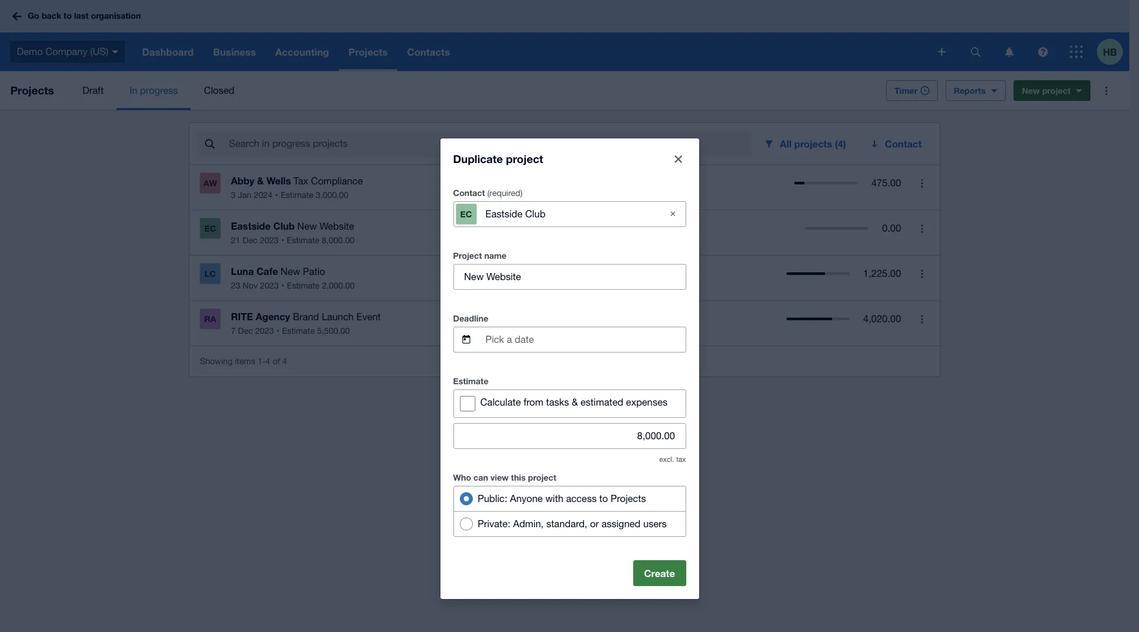 Task type: vqa. For each thing, say whether or not it's contained in the screenshot.


Task type: describe. For each thing, give the bounding box(es) containing it.
contact for contact (required)
[[453, 187, 485, 198]]

users
[[643, 518, 667, 529]]

from
[[524, 396, 543, 407]]

public:
[[478, 493, 507, 504]]

eastside
[[231, 220, 271, 232]]

brand
[[293, 311, 319, 322]]

contact button
[[862, 131, 932, 157]]

project
[[453, 250, 482, 260]]

hb button
[[1097, 32, 1129, 71]]

Search in progress projects search field
[[228, 131, 750, 156]]

1,225.00
[[863, 268, 901, 279]]

3
[[231, 190, 236, 200]]

compliance
[[311, 175, 363, 186]]

access
[[566, 493, 597, 504]]

close image
[[674, 155, 682, 163]]

e.g. 10,000.00 field
[[454, 423, 685, 448]]

2 vertical spatial project
[[528, 472, 556, 482]]

patio
[[303, 266, 325, 277]]

new project button
[[1014, 80, 1091, 101]]

go back to last organisation link
[[8, 5, 149, 28]]

event
[[356, 311, 381, 322]]

draft
[[82, 85, 104, 96]]

company
[[45, 46, 87, 57]]

name
[[484, 250, 507, 260]]

estimate inside luna cafe new patio 23 nov 2023 • estimate 2,000.00
[[287, 281, 320, 290]]

who
[[453, 472, 471, 482]]

or
[[590, 518, 599, 529]]

new project
[[1022, 85, 1071, 96]]

2 svg image from the left
[[1038, 47, 1048, 57]]

back
[[42, 11, 61, 21]]

1 4 from the left
[[266, 356, 270, 366]]

• inside abby & wells tax compliance 3 jan 2024 • estimate 3,000.00
[[275, 190, 278, 200]]

ra
[[204, 314, 216, 324]]

showing
[[200, 356, 233, 366]]

project for new project
[[1042, 85, 1071, 96]]

aw
[[203, 178, 217, 188]]

clear image
[[660, 201, 686, 227]]

with
[[545, 493, 563, 504]]

demo company (us)
[[17, 46, 108, 57]]

calculate from tasks & estimated expenses
[[480, 396, 668, 407]]

Project name field
[[454, 264, 685, 289]]

all projects (4) button
[[755, 131, 856, 157]]

cafe
[[256, 265, 278, 277]]

23
[[231, 281, 240, 290]]

items
[[235, 356, 255, 366]]

duplicate
[[453, 152, 503, 165]]

private:
[[478, 518, 510, 529]]

to inside 'hb' banner
[[64, 11, 72, 21]]

luna cafe new patio 23 nov 2023 • estimate 2,000.00
[[231, 265, 355, 290]]

calculate
[[480, 396, 521, 407]]

eastside club new website 21 dec 2023 • estimate 8,000.00
[[231, 220, 355, 245]]

in
[[129, 85, 137, 96]]

7
[[231, 326, 236, 336]]

reports
[[954, 85, 986, 96]]

view
[[491, 472, 509, 482]]

showing items 1-4 of 4
[[200, 356, 287, 366]]

go back to last organisation
[[28, 11, 141, 21]]

all
[[780, 138, 792, 149]]

lc
[[205, 268, 216, 279]]

• inside eastside club new website 21 dec 2023 • estimate 8,000.00
[[281, 235, 284, 245]]

excl.
[[659, 455, 674, 463]]

public: anyone with access to projects
[[478, 493, 646, 504]]

draft link
[[69, 71, 117, 110]]

project for duplicate project
[[506, 152, 543, 165]]

8,000.00
[[322, 235, 355, 245]]

2,000.00
[[322, 281, 355, 290]]

4,020.00
[[863, 313, 901, 324]]

in progress link
[[117, 71, 191, 110]]

closed link
[[191, 71, 247, 110]]

to inside the duplicate project 'dialog'
[[599, 493, 608, 504]]

progress
[[140, 85, 178, 96]]

in progress
[[129, 85, 178, 96]]

estimate inside rite agency brand launch event 7 dec 2023 • estimate 5,500.00
[[282, 326, 315, 336]]

3,000.00
[[316, 190, 348, 200]]

Find or create a contact field
[[484, 202, 655, 226]]



Task type: locate. For each thing, give the bounding box(es) containing it.
estimate inside the duplicate project 'dialog'
[[453, 376, 488, 386]]

dec inside eastside club new website 21 dec 2023 • estimate 8,000.00
[[243, 235, 258, 245]]

4
[[266, 356, 270, 366], [282, 356, 287, 366]]

& up 2024
[[257, 175, 264, 186]]

1 vertical spatial project
[[506, 152, 543, 165]]

projects
[[794, 138, 832, 149]]

svg image inside demo company (us) "popup button"
[[112, 50, 118, 54]]

contact inside contact popup button
[[885, 138, 922, 149]]

project inside popup button
[[1042, 85, 1071, 96]]

duplicate project
[[453, 152, 543, 165]]

assigned
[[602, 518, 641, 529]]

4 left of
[[266, 356, 270, 366]]

0 horizontal spatial &
[[257, 175, 264, 186]]

new right reports popup button
[[1022, 85, 1040, 96]]

• up the agency
[[281, 281, 284, 290]]

club
[[273, 220, 295, 232]]

duplicate project dialog
[[440, 138, 699, 599]]

navigation inside 'hb' banner
[[132, 32, 929, 71]]

estimate inside eastside club new website 21 dec 2023 • estimate 8,000.00
[[287, 235, 319, 245]]

new inside popup button
[[1022, 85, 1040, 96]]

0 horizontal spatial svg image
[[971, 47, 980, 57]]

jan
[[238, 190, 252, 200]]

estimate down patio
[[287, 281, 320, 290]]

last
[[74, 11, 89, 21]]

0 vertical spatial project
[[1042, 85, 1071, 96]]

agency
[[256, 311, 290, 322]]

organisation
[[91, 11, 141, 21]]

ec down contact (required)
[[460, 209, 472, 219]]

& inside abby & wells tax compliance 3 jan 2024 • estimate 3,000.00
[[257, 175, 264, 186]]

estimate down tax
[[281, 190, 313, 200]]

0 vertical spatial contact
[[885, 138, 922, 149]]

dec right 7 in the left bottom of the page
[[238, 326, 253, 336]]

to left last
[[64, 11, 72, 21]]

0 horizontal spatial contact
[[453, 187, 485, 198]]

wells
[[267, 175, 291, 186]]

1-
[[258, 356, 266, 366]]

(4)
[[835, 138, 846, 149]]

luna
[[231, 265, 254, 277]]

admin,
[[513, 518, 544, 529]]

1 vertical spatial projects
[[611, 493, 646, 504]]

4 right of
[[282, 356, 287, 366]]

0.00
[[882, 223, 901, 234]]

1 vertical spatial 2023
[[260, 281, 279, 290]]

0 vertical spatial to
[[64, 11, 72, 21]]

expenses
[[626, 396, 668, 407]]

• down club
[[281, 235, 284, 245]]

deadline
[[453, 313, 488, 323]]

website
[[320, 221, 354, 232]]

(required)
[[487, 188, 523, 198]]

ec left eastside
[[204, 223, 216, 234]]

estimate up "calculate"
[[453, 376, 488, 386]]

2 vertical spatial new
[[281, 266, 300, 277]]

contact for contact
[[885, 138, 922, 149]]

rite
[[231, 311, 253, 322]]

2023 down the cafe
[[260, 281, 279, 290]]

closed
[[204, 85, 234, 96]]

new right the cafe
[[281, 266, 300, 277]]

projects inside the duplicate project 'dialog'
[[611, 493, 646, 504]]

estimate inside abby & wells tax compliance 3 jan 2024 • estimate 3,000.00
[[281, 190, 313, 200]]

2023 down the agency
[[255, 326, 274, 336]]

new right club
[[297, 221, 317, 232]]

demo company (us) button
[[0, 32, 132, 71]]

go
[[28, 11, 39, 21]]

dec right 21
[[243, 235, 258, 245]]

contact up the '475.00'
[[885, 138, 922, 149]]

1 vertical spatial dec
[[238, 326, 253, 336]]

0 horizontal spatial 4
[[266, 356, 270, 366]]

navigation
[[132, 32, 929, 71]]

0 vertical spatial &
[[257, 175, 264, 186]]

abby & wells tax compliance 3 jan 2024 • estimate 3,000.00
[[231, 175, 363, 200]]

tax
[[676, 455, 686, 463]]

• right 2024
[[275, 190, 278, 200]]

projects
[[10, 83, 54, 97], [611, 493, 646, 504]]

hb banner
[[0, 0, 1129, 71]]

create
[[644, 567, 675, 579]]

who can view this project
[[453, 472, 556, 482]]

2023 inside luna cafe new patio 23 nov 2023 • estimate 2,000.00
[[260, 281, 279, 290]]

timer
[[895, 85, 918, 96]]

Deadline field
[[484, 327, 685, 352]]

475.00
[[871, 177, 901, 188]]

svg image
[[12, 12, 21, 20], [1070, 45, 1083, 58], [1005, 47, 1013, 57], [938, 48, 946, 56], [112, 50, 118, 54]]

2023 inside eastside club new website 21 dec 2023 • estimate 8,000.00
[[260, 235, 279, 245]]

2024
[[254, 190, 273, 200]]

demo
[[17, 46, 43, 57]]

group containing public: anyone with access to projects
[[453, 485, 686, 537]]

all projects (4)
[[780, 138, 846, 149]]

private: admin, standard, or assigned users
[[478, 518, 667, 529]]

2 vertical spatial 2023
[[255, 326, 274, 336]]

1 horizontal spatial svg image
[[1038, 47, 1048, 57]]

project name
[[453, 250, 507, 260]]

1 svg image from the left
[[971, 47, 980, 57]]

projects up assigned
[[611, 493, 646, 504]]

0 vertical spatial projects
[[10, 83, 54, 97]]

0 vertical spatial new
[[1022, 85, 1040, 96]]

to right access
[[599, 493, 608, 504]]

to
[[64, 11, 72, 21], [599, 493, 608, 504]]

project
[[1042, 85, 1071, 96], [506, 152, 543, 165], [528, 472, 556, 482]]

0 vertical spatial 2023
[[260, 235, 279, 245]]

1 vertical spatial contact
[[453, 187, 485, 198]]

launch
[[322, 311, 354, 322]]

reports button
[[945, 80, 1006, 101]]

create button
[[633, 560, 686, 586]]

estimate down brand
[[282, 326, 315, 336]]

contact inside the duplicate project 'dialog'
[[453, 187, 485, 198]]

tasks
[[546, 396, 569, 407]]

• inside luna cafe new patio 23 nov 2023 • estimate 2,000.00
[[281, 281, 284, 290]]

of
[[273, 356, 280, 366]]

abby
[[231, 175, 254, 186]]

svg image inside go back to last organisation link
[[12, 12, 21, 20]]

&
[[257, 175, 264, 186], [572, 396, 578, 407]]

hb
[[1103, 46, 1117, 57]]

nov
[[243, 281, 258, 290]]

contact (required)
[[453, 187, 523, 198]]

new inside eastside club new website 21 dec 2023 • estimate 8,000.00
[[297, 221, 317, 232]]

new inside luna cafe new patio 23 nov 2023 • estimate 2,000.00
[[281, 266, 300, 277]]

1 vertical spatial &
[[572, 396, 578, 407]]

1 horizontal spatial &
[[572, 396, 578, 407]]

21
[[231, 235, 240, 245]]

this
[[511, 472, 526, 482]]

excl. tax
[[659, 455, 686, 463]]

0 horizontal spatial projects
[[10, 83, 54, 97]]

& inside the duplicate project 'dialog'
[[572, 396, 578, 407]]

5,500.00
[[317, 326, 350, 336]]

group inside the duplicate project 'dialog'
[[453, 485, 686, 537]]

dec
[[243, 235, 258, 245], [238, 326, 253, 336]]

projects down demo
[[10, 83, 54, 97]]

svg image up new project
[[1038, 47, 1048, 57]]

2023 down club
[[260, 235, 279, 245]]

2023 inside rite agency brand launch event 7 dec 2023 • estimate 5,500.00
[[255, 326, 274, 336]]

new for eastside club
[[297, 221, 317, 232]]

group
[[453, 485, 686, 537]]

1 horizontal spatial contact
[[885, 138, 922, 149]]

1 horizontal spatial 4
[[282, 356, 287, 366]]

• inside rite agency brand launch event 7 dec 2023 • estimate 5,500.00
[[277, 326, 279, 336]]

svg image
[[971, 47, 980, 57], [1038, 47, 1048, 57]]

standard,
[[546, 518, 587, 529]]

svg image up reports popup button
[[971, 47, 980, 57]]

2023 for club
[[260, 235, 279, 245]]

close button
[[665, 146, 691, 172]]

rite agency brand launch event 7 dec 2023 • estimate 5,500.00
[[231, 311, 381, 336]]

0 horizontal spatial ec
[[204, 223, 216, 234]]

tax
[[294, 175, 308, 186]]

0 vertical spatial dec
[[243, 235, 258, 245]]

1 vertical spatial to
[[599, 493, 608, 504]]

0 horizontal spatial to
[[64, 11, 72, 21]]

• down the agency
[[277, 326, 279, 336]]

(us)
[[90, 46, 108, 57]]

1 horizontal spatial to
[[599, 493, 608, 504]]

1 horizontal spatial ec
[[460, 209, 472, 219]]

ec inside 'dialog'
[[460, 209, 472, 219]]

estimate down club
[[287, 235, 319, 245]]

new for luna cafe
[[281, 266, 300, 277]]

1 horizontal spatial projects
[[611, 493, 646, 504]]

2 4 from the left
[[282, 356, 287, 366]]

contact down duplicate
[[453, 187, 485, 198]]

2023 for cafe
[[260, 281, 279, 290]]

dec inside rite agency brand launch event 7 dec 2023 • estimate 5,500.00
[[238, 326, 253, 336]]

& right tasks
[[572, 396, 578, 407]]

0 vertical spatial ec
[[460, 209, 472, 219]]

timer button
[[886, 80, 938, 101]]

1 vertical spatial new
[[297, 221, 317, 232]]

can
[[474, 472, 488, 482]]

1 vertical spatial ec
[[204, 223, 216, 234]]

anyone
[[510, 493, 543, 504]]

estimated
[[581, 396, 623, 407]]



